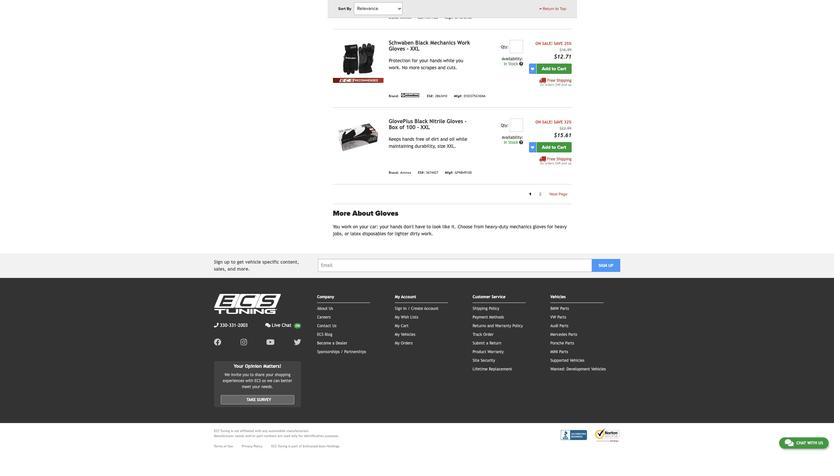 Task type: vqa. For each thing, say whether or not it's contained in the screenshot.
"take survey" button
yes



Task type: locate. For each thing, give the bounding box(es) containing it.
1 add to cart button from the top
[[537, 64, 572, 74]]

supported vehicles link
[[551, 359, 585, 363]]

ecs down numbers
[[272, 445, 277, 448]]

shipping policy
[[473, 307, 500, 311]]

save inside on sale!                         save 32% $22.99 $15.61
[[554, 120, 564, 125]]

0 vertical spatial es#:
[[418, 16, 425, 19]]

0 horizontal spatial part
[[257, 434, 263, 438]]

3 free from the top
[[548, 157, 556, 162]]

more.
[[237, 267, 250, 272]]

with inside we invite you to share your shopping experiences with ecs so we can better meet your needs.
[[246, 379, 254, 383]]

parts for audi parts
[[560, 324, 569, 329]]

free down the $12.71
[[548, 78, 556, 83]]

mfg#: 010337sch04a
[[454, 94, 486, 98]]

sale! inside on sale!                         save 25% $16.99 $12.71
[[543, 41, 553, 46]]

None number field
[[510, 40, 524, 53], [510, 119, 524, 132], [510, 40, 524, 53], [510, 119, 524, 132]]

caret up image
[[540, 7, 542, 11]]

0 vertical spatial free
[[548, 2, 556, 6]]

warranty up security
[[488, 350, 504, 355]]

of inside gloveplus black nitrile gloves - box of 100 - xxl
[[400, 124, 405, 131]]

brand: up schwaben
[[389, 16, 399, 19]]

0 horizontal spatial chat
[[282, 323, 292, 328]]

1 horizontal spatial comments image
[[786, 439, 795, 447]]

2 in stock from the top
[[504, 140, 520, 145]]

parts for bmw parts
[[561, 307, 570, 311]]

account up sign in / create account
[[402, 295, 417, 300]]

0 vertical spatial with
[[246, 379, 254, 383]]

1 on from the top
[[536, 41, 542, 46]]

is for not
[[231, 429, 233, 433]]

gpnb42100
[[455, 16, 472, 19]]

availability: for $12.71
[[502, 57, 524, 61]]

1 free from the top
[[548, 2, 556, 6]]

0 vertical spatial free shipping on orders $49 and up
[[541, 78, 572, 87]]

product
[[473, 350, 487, 355]]

comments image inside live chat "link"
[[266, 323, 271, 328]]

xxl
[[411, 46, 420, 52], [421, 124, 430, 131]]

1 vertical spatial is
[[289, 445, 291, 448]]

tuning up manufacturer
[[221, 429, 230, 433]]

2 a from the left
[[487, 341, 489, 346]]

0 vertical spatial brand: ammex
[[389, 16, 412, 19]]

and left cuts.
[[438, 65, 446, 70]]

hands inside you work on your car: your hands don't have to look like it. choose from heavy-duty mechanics gloves for heavy jobs, or latex disposables for lighter dirty work.
[[391, 224, 403, 230]]

es#: left 3674427
[[418, 171, 425, 175]]

to inside we invite you to share your shopping experiences with ecs so we can better meet your needs.
[[250, 373, 254, 377]]

0 vertical spatial comments image
[[266, 323, 271, 328]]

1 link
[[526, 190, 536, 199]]

add down on sale!                         save 25% $16.99 $12.71
[[543, 66, 551, 72]]

$49 down the $12.71
[[556, 83, 561, 87]]

while inside keeps hands free of dirt and oil while maintaining durability, size xxl.
[[456, 137, 468, 142]]

parts for mini parts
[[560, 350, 569, 355]]

330-331-2003 link
[[214, 322, 248, 329]]

stock for $15.61
[[509, 140, 519, 145]]

2
[[540, 192, 542, 197]]

gloves right the nitrile
[[447, 118, 464, 125]]

Email email field
[[318, 259, 593, 272]]

gloveplus black nitrile gloves - box of 100 - xxl
[[389, 118, 467, 131]]

1 vertical spatial availability:
[[502, 135, 524, 140]]

comments image left live
[[266, 323, 271, 328]]

is down used
[[289, 445, 291, 448]]

1 vertical spatial ammex
[[401, 171, 412, 175]]

xxl up free
[[421, 124, 430, 131]]

free shipping on orders $49 and up down the $12.71
[[541, 78, 572, 87]]

2 stock from the top
[[509, 140, 519, 145]]

work
[[342, 224, 352, 230]]

up inside sign up to get vehicle specific content, sales, and more.
[[224, 260, 230, 265]]

es#: for es#: 3674427
[[418, 171, 425, 175]]

mechanics
[[431, 40, 456, 46]]

1 vertical spatial us
[[333, 324, 337, 329]]

share
[[255, 373, 265, 377]]

for inside protection for your hands while you work. no more scrapes and cuts.
[[412, 58, 418, 63]]

sale! inside on sale!                         save 32% $22.99 $15.61
[[543, 120, 553, 125]]

to left share
[[250, 373, 254, 377]]

es#: 2863410
[[427, 94, 448, 98]]

2 save from the top
[[554, 120, 564, 125]]

0 vertical spatial add to cart
[[543, 66, 567, 72]]

1 save from the top
[[554, 41, 564, 46]]

1 add to wish list image from the top
[[531, 67, 535, 71]]

and inside sign up to get vehicle specific content, sales, and more.
[[228, 267, 236, 272]]

work. inside protection for your hands while you work. no more scrapes and cuts.
[[389, 65, 401, 70]]

1 vertical spatial brand:
[[389, 94, 399, 98]]

1 qty: from the top
[[501, 45, 509, 49]]

2 vertical spatial free
[[548, 157, 556, 162]]

0 vertical spatial on
[[541, 83, 544, 87]]

1 vertical spatial stock
[[509, 140, 519, 145]]

you right invite
[[243, 373, 249, 377]]

orders down $15.61
[[545, 162, 555, 165]]

0 horizontal spatial you
[[243, 373, 249, 377]]

0 horizontal spatial -
[[407, 46, 409, 52]]

comments image
[[266, 323, 271, 328], [786, 439, 795, 447]]

create
[[412, 307, 424, 311]]

1 vertical spatial while
[[456, 137, 468, 142]]

for down manufacturers.
[[299, 434, 303, 438]]

qty: for schwaben black mechanics work gloves - xxl
[[501, 45, 509, 49]]

brand: ammex down maintaining
[[389, 171, 412, 175]]

enthusiast auto holdings link
[[303, 444, 340, 449]]

vehicles right development
[[592, 367, 607, 372]]

phone image
[[214, 323, 219, 328]]

es#: left 3674423
[[418, 16, 425, 19]]

1 vertical spatial in
[[504, 140, 508, 145]]

hands up scrapes
[[430, 58, 442, 63]]

1 horizontal spatial return
[[543, 6, 555, 11]]

1 vertical spatial brand: ammex
[[389, 171, 412, 175]]

next page link
[[546, 190, 572, 199]]

is inside ecs tuning is not affiliated with any automobile manufacturers. manufacturer names and/or part numbers are used only for identification purposes.
[[231, 429, 233, 433]]

2 free shipping on orders $49 and up from the top
[[541, 157, 572, 165]]

0 horizontal spatial about
[[317, 307, 328, 311]]

/ down dealer
[[341, 350, 343, 355]]

paginated product list navigation navigation
[[333, 190, 572, 199]]

methods
[[490, 315, 505, 320]]

black for schwaben
[[416, 40, 429, 46]]

parts up porsche parts
[[569, 333, 578, 337]]

and
[[438, 65, 446, 70], [562, 83, 567, 87], [441, 137, 448, 142], [562, 162, 567, 165], [228, 267, 236, 272], [488, 324, 494, 329]]

1 my from the top
[[395, 295, 400, 300]]

2 horizontal spatial sign
[[599, 264, 608, 268]]

1 availability: from the top
[[502, 57, 524, 61]]

your opinion matters!
[[234, 364, 282, 369]]

can
[[274, 379, 280, 383]]

0 vertical spatial you
[[456, 58, 464, 63]]

0 vertical spatial is
[[231, 429, 233, 433]]

black inside gloveplus black nitrile gloves - box of 100 - xxl
[[415, 118, 428, 125]]

part down any on the left bottom
[[257, 434, 263, 438]]

privacy policy
[[242, 445, 263, 448]]

5 my from the top
[[395, 341, 400, 346]]

size
[[438, 144, 446, 149]]

policy for shipping policy
[[489, 307, 500, 311]]

1 brand: from the top
[[389, 16, 399, 19]]

question circle image for $15.61
[[520, 141, 524, 145]]

become a dealer link
[[317, 341, 348, 346]]

3 brand: from the top
[[389, 171, 399, 175]]

free for $15.61
[[548, 157, 556, 162]]

is
[[231, 429, 233, 433], [289, 445, 291, 448]]

you work on your car: your hands don't have to look like it. choose from heavy-duty mechanics gloves for heavy jobs, or latex disposables for lighter dirty work.
[[333, 224, 567, 237]]

to down the $12.71
[[552, 66, 557, 72]]

for left the lighter
[[388, 231, 394, 237]]

ecs tuning is not affiliated with any automobile manufacturers. manufacturer names and/or part numbers are used only for identification purposes.
[[214, 429, 340, 438]]

get
[[237, 260, 244, 265]]

2 free from the top
[[548, 78, 556, 83]]

2 vertical spatial us
[[819, 441, 824, 446]]

2 add to cart button from the top
[[537, 142, 572, 153]]

comments image left the chat with us
[[786, 439, 795, 447]]

account right create
[[425, 307, 439, 311]]

1 horizontal spatial is
[[289, 445, 291, 448]]

on inside on sale!                         save 32% $22.99 $15.61
[[536, 120, 542, 125]]

you up cuts.
[[456, 58, 464, 63]]

1 horizontal spatial tuning
[[278, 445, 288, 448]]

1 vertical spatial in stock
[[504, 140, 520, 145]]

to down $15.61
[[552, 145, 557, 150]]

free shipping on orders $49 and up for $15.61
[[541, 157, 572, 165]]

return down order
[[490, 341, 502, 346]]

1 vertical spatial on
[[536, 120, 542, 125]]

add
[[543, 66, 551, 72], [543, 145, 551, 150]]

1 question circle image from the top
[[520, 62, 524, 66]]

your right meet
[[253, 385, 260, 389]]

of left dirt
[[426, 137, 430, 142]]

1 add from the top
[[543, 66, 551, 72]]

2 vertical spatial policy
[[254, 445, 263, 448]]

2 $49 from the top
[[556, 162, 561, 165]]

save inside on sale!                         save 25% $16.99 $12.71
[[554, 41, 564, 46]]

0 horizontal spatial /
[[341, 350, 343, 355]]

1 stock from the top
[[509, 62, 519, 66]]

es#: left 2863410
[[427, 94, 434, 98]]

1 vertical spatial es#:
[[427, 94, 434, 98]]

hands up the lighter
[[391, 224, 403, 230]]

ecs up manufacturer
[[214, 429, 220, 433]]

- up protection
[[407, 46, 409, 52]]

return right caret up icon
[[543, 6, 555, 11]]

1 vertical spatial orders
[[545, 162, 555, 165]]

facebook logo image
[[214, 339, 221, 346]]

on inside on sale!                         save 25% $16.99 $12.71
[[536, 41, 542, 46]]

work.
[[389, 65, 401, 70], [422, 231, 434, 237]]

dirty
[[410, 231, 420, 237]]

0 vertical spatial cart
[[558, 66, 567, 72]]

1 ammex from the top
[[401, 16, 412, 19]]

sign in / create account
[[395, 307, 439, 311]]

1 vertical spatial question circle image
[[520, 141, 524, 145]]

mfg#: left gpnb42100
[[445, 16, 454, 19]]

my vehicles link
[[395, 333, 416, 337]]

on sale!                         save 32% $22.99 $15.61
[[536, 120, 572, 139]]

1 brand: ammex from the top
[[389, 16, 412, 19]]

gloveplus
[[389, 118, 413, 125]]

ecs left so
[[255, 379, 261, 383]]

add to cart down $15.61
[[543, 145, 567, 150]]

policy for privacy policy
[[254, 445, 263, 448]]

sale! for $12.71
[[543, 41, 553, 46]]

your inside protection for your hands while you work. no more scrapes and cuts.
[[420, 58, 429, 63]]

parts down porsche parts
[[560, 350, 569, 355]]

cart down $15.61
[[558, 145, 567, 150]]

mfg#: left gpnb49100
[[445, 171, 454, 175]]

2 horizontal spatial with
[[808, 441, 818, 446]]

0 vertical spatial policy
[[489, 307, 500, 311]]

up inside button
[[609, 264, 614, 268]]

my left orders
[[395, 341, 400, 346]]

on left 25%
[[536, 41, 542, 46]]

while up cuts.
[[444, 58, 455, 63]]

for up more
[[412, 58, 418, 63]]

sale! left 25%
[[543, 41, 553, 46]]

ecs for ecs tuning is not affiliated with any automobile manufacturers. manufacturer names and/or part numbers are used only for identification purposes.
[[214, 429, 220, 433]]

black right schwaben
[[416, 40, 429, 46]]

1 vertical spatial hands
[[403, 137, 415, 142]]

2 add to wish list image from the top
[[531, 146, 535, 149]]

wanted: development vehicles
[[551, 367, 607, 372]]

you inside we invite you to share your shopping experiences with ecs so we can better meet your needs.
[[243, 373, 249, 377]]

sign inside button
[[599, 264, 608, 268]]

0 horizontal spatial with
[[246, 379, 254, 383]]

policy inside 'link'
[[254, 445, 263, 448]]

2 on from the top
[[536, 120, 542, 125]]

3674423
[[427, 16, 439, 19]]

0 vertical spatial brand:
[[389, 16, 399, 19]]

partnerships
[[345, 350, 367, 355]]

orders for $15.61
[[545, 162, 555, 165]]

qty:
[[501, 45, 509, 49], [501, 123, 509, 128]]

scrapes
[[422, 65, 437, 70]]

in
[[504, 62, 508, 66], [504, 140, 508, 145], [404, 307, 407, 311]]

add to cart button
[[537, 64, 572, 74], [537, 142, 572, 153]]

return to top
[[542, 6, 567, 11]]

1 vertical spatial sale!
[[543, 120, 553, 125]]

save left 25%
[[554, 41, 564, 46]]

2 add to cart from the top
[[543, 145, 567, 150]]

cart for $12.71
[[558, 66, 567, 72]]

parts up the mercedes parts
[[560, 324, 569, 329]]

0 vertical spatial part
[[257, 434, 263, 438]]

$49 down $15.61
[[556, 162, 561, 165]]

comments image inside 'chat with us' 'link'
[[786, 439, 795, 447]]

question circle image for $12.71
[[520, 62, 524, 66]]

black inside the schwaben black mechanics work gloves - xxl
[[416, 40, 429, 46]]

more
[[409, 65, 420, 70]]

gloves up car:
[[376, 209, 399, 218]]

0 vertical spatial tuning
[[221, 429, 230, 433]]

sign
[[214, 260, 223, 265], [599, 264, 608, 268], [395, 307, 403, 311]]

1 vertical spatial gloves
[[447, 118, 464, 125]]

1 sale! from the top
[[543, 41, 553, 46]]

2 vertical spatial hands
[[391, 224, 403, 230]]

gloves inside the schwaben black mechanics work gloves - xxl
[[389, 46, 406, 52]]

my down "my cart"
[[395, 333, 400, 337]]

add down on sale!                         save 32% $22.99 $15.61
[[543, 145, 551, 150]]

work. down protection
[[389, 65, 401, 70]]

and inside keeps hands free of dirt and oil while maintaining durability, size xxl.
[[441, 137, 448, 142]]

vw parts link
[[551, 315, 567, 320]]

es#: 3674423
[[418, 16, 439, 19]]

to inside you work on your car: your hands don't have to look like it. choose from heavy-duty mechanics gloves for heavy jobs, or latex disposables for lighter dirty work.
[[427, 224, 431, 230]]

your left car:
[[360, 224, 369, 230]]

us for about us
[[329, 307, 333, 311]]

and up size in the top of the page
[[441, 137, 448, 142]]

and inside protection for your hands while you work. no more scrapes and cuts.
[[438, 65, 446, 70]]

content,
[[281, 260, 299, 265]]

my up my wish lists
[[395, 295, 400, 300]]

1 vertical spatial $49
[[556, 162, 561, 165]]

audi parts
[[551, 324, 569, 329]]

0 vertical spatial xxl
[[411, 46, 420, 52]]

0 vertical spatial us
[[329, 307, 333, 311]]

0 vertical spatial save
[[554, 41, 564, 46]]

parts right vw
[[558, 315, 567, 320]]

1 in stock from the top
[[504, 62, 520, 66]]

xxl inside gloveplus black nitrile gloves - box of 100 - xxl
[[421, 124, 430, 131]]

1 vertical spatial tuning
[[278, 445, 288, 448]]

any
[[263, 429, 268, 433]]

part inside ecs tuning is not affiliated with any automobile manufacturers. manufacturer names and/or part numbers are used only for identification purposes.
[[257, 434, 263, 438]]

us
[[329, 307, 333, 311], [333, 324, 337, 329], [819, 441, 824, 446]]

2 vertical spatial es#:
[[418, 171, 425, 175]]

mfg#: gpnb49100
[[445, 171, 472, 175]]

a right submit
[[487, 341, 489, 346]]

tuning inside ecs tuning is not affiliated with any automobile manufacturers. manufacturer names and/or part numbers are used only for identification purposes.
[[221, 429, 230, 433]]

car:
[[370, 224, 379, 230]]

look
[[433, 224, 442, 230]]

on for $12.71
[[536, 41, 542, 46]]

0 horizontal spatial account
[[402, 295, 417, 300]]

save left 32%
[[554, 120, 564, 125]]

a for become
[[333, 341, 335, 346]]

sign inside sign up to get vehicle specific content, sales, and more.
[[214, 260, 223, 265]]

add to cart button down the $12.71
[[537, 64, 572, 74]]

1 horizontal spatial part
[[292, 445, 298, 448]]

2 vertical spatial mfg#:
[[445, 171, 454, 175]]

dealer
[[336, 341, 348, 346]]

your
[[234, 364, 244, 369]]

in for gloveplus black nitrile gloves - box of 100 - xxl
[[504, 140, 508, 145]]

0 horizontal spatial a
[[333, 341, 335, 346]]

2 qty: from the top
[[501, 123, 509, 128]]

to inside sign up to get vehicle specific content, sales, and more.
[[231, 260, 236, 265]]

cart down wish
[[401, 324, 409, 329]]

hands up maintaining
[[403, 137, 415, 142]]

parts right bmw
[[561, 307, 570, 311]]

0 vertical spatial ammex
[[401, 16, 412, 19]]

survey
[[257, 398, 272, 402]]

nitrile
[[430, 118, 446, 125]]

0 vertical spatial $49
[[556, 83, 561, 87]]

my orders link
[[395, 341, 413, 346]]

add for $15.61
[[543, 145, 551, 150]]

1 horizontal spatial a
[[487, 341, 489, 346]]

ammex for es#: 3674427
[[401, 171, 412, 175]]

1 horizontal spatial -
[[418, 124, 420, 131]]

2 question circle image from the top
[[520, 141, 524, 145]]

work. down have
[[422, 231, 434, 237]]

0 vertical spatial add to wish list image
[[531, 67, 535, 71]]

while right 'oil' on the top right
[[456, 137, 468, 142]]

/ left create
[[408, 307, 410, 311]]

returns and warranty policy link
[[473, 324, 523, 329]]

3 my from the top
[[395, 324, 400, 329]]

comments image for chat
[[786, 439, 795, 447]]

a left dealer
[[333, 341, 335, 346]]

ecs left blog
[[317, 333, 324, 337]]

$49 for $12.71
[[556, 83, 561, 87]]

careers link
[[317, 315, 331, 320]]

wanted: development vehicles link
[[551, 367, 607, 372]]

for inside ecs tuning is not affiliated with any automobile manufacturers. manufacturer names and/or part numbers are used only for identification purposes.
[[299, 434, 303, 438]]

2 vertical spatial with
[[808, 441, 818, 446]]

ecs tuning recommends this product. image
[[333, 78, 384, 83]]

2 vertical spatial in
[[404, 307, 407, 311]]

brand: ammex for es#: 3674427
[[389, 171, 412, 175]]

2 add from the top
[[543, 145, 551, 150]]

0 horizontal spatial is
[[231, 429, 233, 433]]

mini
[[551, 350, 559, 355]]

xxl up more
[[411, 46, 420, 52]]

ammex
[[401, 16, 412, 19], [401, 171, 412, 175]]

331-
[[229, 323, 238, 328]]

my for my cart
[[395, 324, 400, 329]]

1 vertical spatial you
[[243, 373, 249, 377]]

2 sale! from the top
[[543, 120, 553, 125]]

on left 32%
[[536, 120, 542, 125]]

1 vertical spatial free
[[548, 78, 556, 83]]

0 vertical spatial qty:
[[501, 45, 509, 49]]

2 vertical spatial on
[[353, 224, 358, 230]]

1 vertical spatial return
[[490, 341, 502, 346]]

in stock for $15.61
[[504, 140, 520, 145]]

1 horizontal spatial work.
[[422, 231, 434, 237]]

2863410
[[436, 94, 448, 98]]

es#3674427 - gpnb49100 - gloveplus black nitrile gloves - box of 100 - xxl - keeps hands free of dirt and oil while maintaining durability, size xxl. - ammex - audi bmw volkswagen mercedes benz mini porsche image
[[333, 119, 384, 157]]

affiliated
[[240, 429, 254, 433]]

mfg#: for mfg#: 010337sch04a
[[454, 94, 463, 98]]

0 vertical spatial while
[[444, 58, 455, 63]]

1 vertical spatial xxl
[[421, 124, 430, 131]]

ammex for es#: 3674423
[[401, 16, 412, 19]]

1 vertical spatial add to cart button
[[537, 142, 572, 153]]

0 horizontal spatial sign
[[214, 260, 223, 265]]

ammex left es#: 3674423
[[401, 16, 412, 19]]

1 $49 from the top
[[556, 83, 561, 87]]

sale! left 32%
[[543, 120, 553, 125]]

to down free shipping
[[556, 6, 559, 11]]

vehicles up bmw parts link
[[551, 295, 566, 300]]

your up scrapes
[[420, 58, 429, 63]]

4 my from the top
[[395, 333, 400, 337]]

free shipping on orders $49 and up down $15.61
[[541, 157, 572, 165]]

orders down the $12.71
[[545, 83, 555, 87]]

- right the '100'
[[418, 124, 420, 131]]

mercedes
[[551, 333, 568, 337]]

sign for sign in / create account
[[395, 307, 403, 311]]

1 vertical spatial part
[[292, 445, 298, 448]]

cart for $15.61
[[558, 145, 567, 150]]

on for $15.61
[[536, 120, 542, 125]]

1 vertical spatial about
[[317, 307, 328, 311]]

1 vertical spatial black
[[415, 118, 428, 125]]

brand: ammex up schwaben
[[389, 16, 412, 19]]

1 horizontal spatial policy
[[489, 307, 500, 311]]

2 brand: ammex from the top
[[389, 171, 412, 175]]

1 add to cart from the top
[[543, 66, 567, 72]]

- down mfg#: 010337sch04a
[[465, 118, 467, 125]]

take survey
[[247, 398, 272, 402]]

question circle image
[[520, 62, 524, 66], [520, 141, 524, 145]]

add to cart for $12.71
[[543, 66, 567, 72]]

1 vertical spatial save
[[554, 120, 564, 125]]

add to wish list image
[[531, 67, 535, 71], [531, 146, 535, 149]]

qty: for gloveplus black nitrile gloves - box of 100 - xxl
[[501, 123, 509, 128]]

vw parts
[[551, 315, 567, 320]]

0 horizontal spatial comments image
[[266, 323, 271, 328]]

dirt
[[432, 137, 439, 142]]

brand: left schwaben - corporate logo
[[389, 94, 399, 98]]

0 vertical spatial gloves
[[389, 46, 406, 52]]

development
[[567, 367, 591, 372]]

1 orders from the top
[[545, 83, 555, 87]]

to left look
[[427, 224, 431, 230]]

sign for sign up
[[599, 264, 608, 268]]

1 free shipping on orders $49 and up from the top
[[541, 78, 572, 87]]

0 vertical spatial /
[[408, 307, 410, 311]]

on
[[536, 41, 542, 46], [536, 120, 542, 125]]

0 horizontal spatial tuning
[[221, 429, 230, 433]]

mfg#: for mfg#: gpnb42100
[[445, 16, 454, 19]]

stock
[[509, 62, 519, 66], [509, 140, 519, 145]]

warranty down the methods
[[496, 324, 512, 329]]

1 horizontal spatial chat
[[797, 441, 807, 446]]

0 vertical spatial about
[[353, 209, 374, 218]]

0 horizontal spatial work.
[[389, 65, 401, 70]]

to left 'get'
[[231, 260, 236, 265]]

mechanics
[[510, 224, 532, 230]]

2 ammex from the top
[[401, 171, 412, 175]]

mini parts
[[551, 350, 569, 355]]

1 vertical spatial with
[[255, 429, 262, 433]]

hands inside protection for your hands while you work. no more scrapes and cuts.
[[430, 58, 442, 63]]

1 a from the left
[[333, 341, 335, 346]]

bmw
[[551, 307, 560, 311]]

track
[[473, 333, 483, 337]]

up
[[568, 83, 572, 87], [568, 162, 572, 165], [224, 260, 230, 265], [609, 264, 614, 268]]

ecs inside ecs tuning is not affiliated with any automobile manufacturers. manufacturer names and/or part numbers are used only for identification purposes.
[[214, 429, 220, 433]]

1 vertical spatial comments image
[[786, 439, 795, 447]]

1 vertical spatial cart
[[558, 145, 567, 150]]

shipping up top
[[557, 2, 572, 6]]

sponsorships / partnerships
[[317, 350, 367, 355]]

ecs for ecs blog
[[317, 333, 324, 337]]

3674427
[[427, 171, 439, 175]]

in stock
[[504, 62, 520, 66], [504, 140, 520, 145]]

sort
[[339, 6, 346, 11]]

0 vertical spatial black
[[416, 40, 429, 46]]

2 orders from the top
[[545, 162, 555, 165]]

twitter logo image
[[294, 339, 301, 346]]

brand: down maintaining
[[389, 171, 399, 175]]

2 availability: from the top
[[502, 135, 524, 140]]

0 vertical spatial mfg#:
[[445, 16, 454, 19]]

sales,
[[214, 267, 226, 272]]

availability: for $15.61
[[502, 135, 524, 140]]

2 my from the top
[[395, 315, 400, 320]]



Task type: describe. For each thing, give the bounding box(es) containing it.
terms
[[214, 445, 223, 448]]

add to cart for $15.61
[[543, 145, 567, 150]]

mfg#: for mfg#: gpnb49100
[[445, 171, 454, 175]]

work. inside you work on your car: your hands don't have to look like it. choose from heavy-duty mechanics gloves for heavy jobs, or latex disposables for lighter dirty work.
[[422, 231, 434, 237]]

heavy
[[555, 224, 567, 230]]

porsche parts
[[551, 341, 575, 346]]

opinion
[[245, 364, 262, 369]]

terms of use
[[214, 445, 233, 448]]

free shipping
[[548, 2, 572, 6]]

sale! for $15.61
[[543, 120, 553, 125]]

is for part
[[289, 445, 291, 448]]

1 vertical spatial warranty
[[488, 350, 504, 355]]

$49 for $15.61
[[556, 162, 561, 165]]

on for $15.61
[[541, 162, 544, 165]]

and down the $12.71
[[562, 83, 567, 87]]

add to cart button for $15.61
[[537, 142, 572, 153]]

010337sch04a
[[464, 94, 486, 98]]

like
[[443, 224, 451, 230]]

site security
[[473, 359, 496, 363]]

black for gloveplus
[[415, 118, 428, 125]]

free for $12.71
[[548, 78, 556, 83]]

gloveplus black nitrile gloves - box of 100 - xxl link
[[389, 118, 467, 131]]

my account
[[395, 295, 417, 300]]

2 horizontal spatial -
[[465, 118, 467, 125]]

gpnb49100
[[455, 171, 472, 175]]

it.
[[452, 224, 457, 230]]

sign for sign up to get vehicle specific content, sales, and more.
[[214, 260, 223, 265]]

submit a return
[[473, 341, 502, 346]]

not
[[234, 429, 239, 433]]

es#: for es#: 2863410
[[427, 94, 434, 98]]

1 vertical spatial /
[[341, 350, 343, 355]]

are
[[278, 434, 283, 438]]

add to cart button for $12.71
[[537, 64, 572, 74]]

of left enthusiast
[[299, 445, 302, 448]]

orders
[[401, 341, 413, 346]]

brand: for es#: 3674423
[[389, 16, 399, 19]]

supported
[[551, 359, 569, 363]]

chat inside "link"
[[282, 323, 292, 328]]

us for contact us
[[333, 324, 337, 329]]

my for my wish lists
[[395, 315, 400, 320]]

0 vertical spatial account
[[402, 295, 417, 300]]

shipping down $15.61
[[557, 157, 572, 162]]

tuning for part
[[278, 445, 288, 448]]

0 vertical spatial warranty
[[496, 324, 512, 329]]

invite
[[231, 373, 242, 377]]

vehicles up orders
[[401, 333, 416, 337]]

blog
[[325, 333, 333, 337]]

vehicles up wanted: development vehicles "link"
[[570, 359, 585, 363]]

orders for $12.71
[[545, 83, 555, 87]]

product warranty link
[[473, 350, 504, 355]]

ecs inside we invite you to share your shopping experiences with ecs so we can better meet your needs.
[[255, 379, 261, 383]]

brand: ammex for es#: 3674423
[[389, 16, 412, 19]]

1 horizontal spatial about
[[353, 209, 374, 218]]

tuning for not
[[221, 429, 230, 433]]

terms of use link
[[214, 444, 233, 449]]

2 brand: from the top
[[389, 94, 399, 98]]

stock for $12.71
[[509, 62, 519, 66]]

your up we
[[266, 373, 274, 377]]

contact us link
[[317, 324, 337, 329]]

mercedes parts link
[[551, 333, 578, 337]]

ecs tuning image
[[214, 294, 281, 314]]

become
[[317, 341, 332, 346]]

my vehicles
[[395, 333, 416, 337]]

free shipping on orders $49 and up for $12.71
[[541, 78, 572, 87]]

in stock for $12.71
[[504, 62, 520, 66]]

sponsorships
[[317, 350, 340, 355]]

save for $12.71
[[554, 41, 564, 46]]

company
[[317, 295, 335, 300]]

about us
[[317, 307, 333, 311]]

service
[[492, 295, 506, 300]]

gloves inside gloveplus black nitrile gloves - box of 100 - xxl
[[447, 118, 464, 125]]

on for $12.71
[[541, 83, 544, 87]]

my for my account
[[395, 295, 400, 300]]

lifetime
[[473, 367, 488, 372]]

2 vertical spatial cart
[[401, 324, 409, 329]]

experiences
[[223, 379, 244, 383]]

on inside you work on your car: your hands don't have to look like it. choose from heavy-duty mechanics gloves for heavy jobs, or latex disposables for lighter dirty work.
[[353, 224, 358, 230]]

maintaining
[[389, 144, 414, 149]]

schwaben black mechanics work gloves - xxl link
[[389, 40, 471, 52]]

no
[[402, 65, 408, 70]]

- inside the schwaben black mechanics work gloves - xxl
[[407, 46, 409, 52]]

with inside ecs tuning is not affiliated with any automobile manufacturers. manufacturer names and/or part numbers are used only for identification purposes.
[[255, 429, 262, 433]]

manufacturers.
[[287, 429, 310, 433]]

us inside 'link'
[[819, 441, 824, 446]]

payment methods link
[[473, 315, 505, 320]]

vehicle
[[246, 260, 261, 265]]

so
[[262, 379, 266, 383]]

customer
[[473, 295, 491, 300]]

duty
[[500, 224, 509, 230]]

wanted:
[[551, 367, 566, 372]]

1 vertical spatial account
[[425, 307, 439, 311]]

track order
[[473, 333, 494, 337]]

es#3674423 - gpnb42100 - gloveplus black nitrile gloves - box of 100 - small - keeps hands free of dirt and oil while maintaining durability, size small. - ammex - audi bmw volkswagen mercedes benz mini porsche image
[[333, 0, 384, 1]]

sign up to get vehicle specific content, sales, and more.
[[214, 260, 299, 272]]

you inside protection for your hands while you work. no more scrapes and cuts.
[[456, 58, 464, 63]]

shipping up 'payment'
[[473, 307, 488, 311]]

auto
[[319, 445, 326, 448]]

add to wish list image for $15.61
[[531, 146, 535, 149]]

by
[[347, 6, 352, 11]]

1 horizontal spatial /
[[408, 307, 410, 311]]

and up order
[[488, 324, 494, 329]]

wish
[[401, 315, 410, 320]]

25%
[[565, 41, 572, 46]]

take survey link
[[221, 395, 295, 405]]

better
[[281, 379, 293, 383]]

of inside keeps hands free of dirt and oil while maintaining durability, size xxl.
[[426, 137, 430, 142]]

we
[[225, 373, 230, 377]]

while inside protection for your hands while you work. no more scrapes and cuts.
[[444, 58, 455, 63]]

supported vehicles
[[551, 359, 585, 363]]

jobs,
[[333, 231, 344, 237]]

and down $15.61
[[562, 162, 567, 165]]

youtube logo image
[[267, 339, 275, 346]]

your right car:
[[380, 224, 389, 230]]

oil
[[450, 137, 455, 142]]

xxl inside the schwaben black mechanics work gloves - xxl
[[411, 46, 420, 52]]

brand: for es#: 3674427
[[389, 171, 399, 175]]

holdings
[[327, 445, 340, 448]]

add for $12.71
[[543, 66, 551, 72]]

don't
[[404, 224, 414, 230]]

chat inside 'link'
[[797, 441, 807, 446]]

of inside terms of use link
[[224, 445, 227, 448]]

heavy-
[[486, 224, 500, 230]]

es#2863410 - 010337sch04a - schwaben black mechanics work gloves - xxl - protection for your hands while you work. no more scrapes and cuts. - schwaben - audi bmw volkswagen mercedes benz mini porsche image
[[333, 40, 384, 78]]

in for schwaben black mechanics work gloves - xxl
[[504, 62, 508, 66]]

my for my vehicles
[[395, 333, 400, 337]]

2 vertical spatial gloves
[[376, 209, 399, 218]]

chat with us
[[797, 441, 824, 446]]

take survey button
[[221, 395, 295, 405]]

parts for porsche parts
[[566, 341, 575, 346]]

ecs blog link
[[317, 333, 333, 337]]

comments image for live
[[266, 323, 271, 328]]

durability,
[[415, 144, 437, 149]]

porsche parts link
[[551, 341, 575, 346]]

parts for mercedes parts
[[569, 333, 578, 337]]

my for my orders
[[395, 341, 400, 346]]

matters!
[[264, 364, 282, 369]]

on sale!                         save 25% $16.99 $12.71
[[536, 41, 572, 60]]

parts for vw parts
[[558, 315, 567, 320]]

a for submit
[[487, 341, 489, 346]]

2 horizontal spatial policy
[[513, 324, 523, 329]]

disposables
[[363, 231, 386, 237]]

lifetime replacement
[[473, 367, 513, 372]]

choose
[[458, 224, 473, 230]]

sponsorships / partnerships link
[[317, 350, 367, 355]]

es#: for es#: 3674423
[[418, 16, 425, 19]]

gloves
[[534, 224, 546, 230]]

more
[[333, 209, 351, 218]]

shipping down the $12.71
[[557, 78, 572, 83]]

hands inside keeps hands free of dirt and oil while maintaining durability, size xxl.
[[403, 137, 415, 142]]

chat with us link
[[780, 438, 830, 449]]

submit a return link
[[473, 341, 502, 346]]

$12.71
[[555, 54, 572, 60]]

ecs for ecs tuning is part of enthusiast auto holdings
[[272, 445, 277, 448]]

mini parts link
[[551, 350, 569, 355]]

bmw parts
[[551, 307, 570, 311]]

my wish lists
[[395, 315, 419, 320]]

0 horizontal spatial return
[[490, 341, 502, 346]]

save for $15.61
[[554, 120, 564, 125]]

automobile
[[269, 429, 286, 433]]

with inside 'chat with us' 'link'
[[808, 441, 818, 446]]

we
[[267, 379, 273, 383]]

take
[[247, 398, 256, 402]]

bmw parts link
[[551, 307, 570, 311]]

for left heavy
[[548, 224, 554, 230]]

schwaben - corporate logo image
[[401, 93, 421, 97]]

instagram logo image
[[241, 339, 247, 346]]

add to wish list image for $12.71
[[531, 67, 535, 71]]



